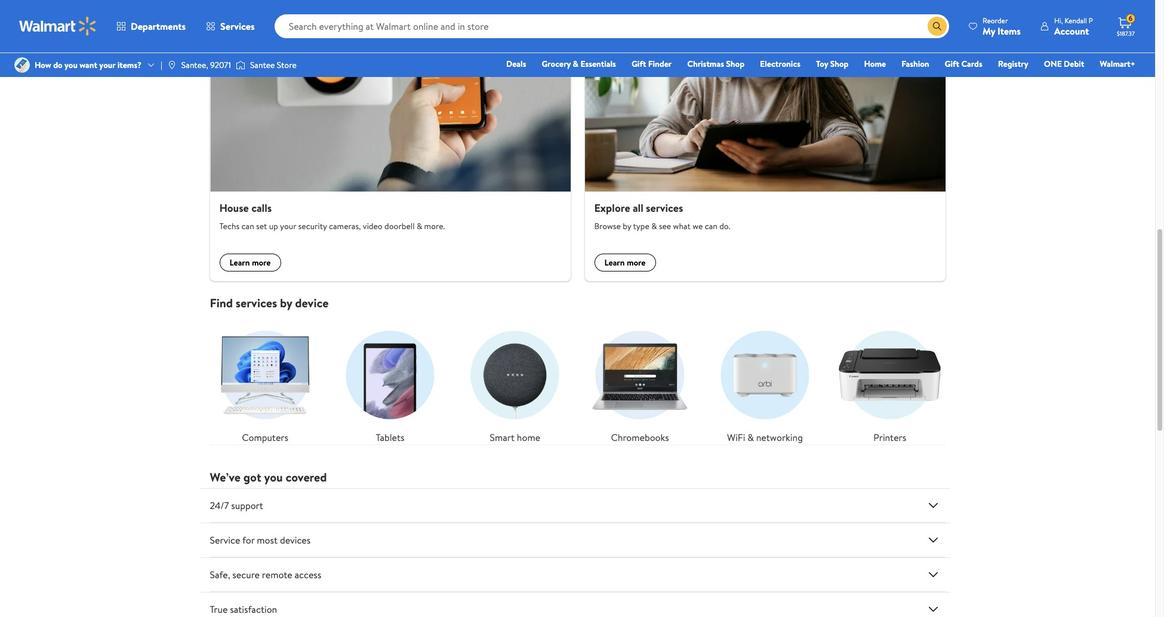 Task type: locate. For each thing, give the bounding box(es) containing it.
shop right toy
[[830, 58, 849, 70]]

all
[[633, 201, 644, 216]]

learn more inside explore all services list item
[[605, 256, 646, 268]]

more inside house calls list item
[[252, 256, 271, 268]]

0 horizontal spatial  image
[[14, 57, 30, 73]]

satisfaction
[[230, 603, 277, 616]]

explore all services list item
[[578, 0, 953, 281]]

learn more inside house calls list item
[[230, 256, 271, 268]]

1 more from the left
[[252, 256, 271, 268]]

1 horizontal spatial learn
[[605, 256, 625, 268]]

0 horizontal spatial more
[[252, 256, 271, 268]]

printers
[[874, 431, 906, 444]]

toy
[[816, 58, 828, 70]]

shop
[[726, 58, 745, 70], [830, 58, 849, 70]]

by
[[623, 220, 631, 232], [280, 295, 292, 311]]

fashion link
[[896, 57, 935, 70]]

do
[[53, 59, 63, 71]]

more
[[252, 256, 271, 268], [627, 256, 646, 268]]

 image right 92071
[[236, 59, 245, 71]]

1 horizontal spatial by
[[623, 220, 631, 232]]

debit
[[1064, 58, 1084, 70]]

learn down browse
[[605, 256, 625, 268]]

0 vertical spatial by
[[623, 220, 631, 232]]

gift cards
[[945, 58, 983, 70]]

0 horizontal spatial services
[[236, 295, 277, 311]]

learn inside house calls list item
[[230, 256, 250, 268]]

up
[[269, 220, 278, 232]]

by left type
[[623, 220, 631, 232]]

you for got
[[264, 469, 283, 485]]

fashion
[[902, 58, 929, 70]]

& left 'see'
[[651, 220, 657, 232]]

search icon image
[[933, 21, 942, 31]]

techs
[[219, 220, 240, 232]]

networking
[[756, 431, 803, 444]]

learn for techs
[[230, 256, 250, 268]]

& inside wifi & networking link
[[748, 431, 754, 444]]

Walmart Site-Wide search field
[[274, 14, 949, 38]]

learn
[[230, 256, 250, 268], [605, 256, 625, 268]]

learn more
[[230, 256, 271, 268], [605, 256, 646, 268]]

printers link
[[835, 320, 945, 445]]

 image left how on the left
[[14, 57, 30, 73]]

gift left cards
[[945, 58, 959, 70]]

1 list from the top
[[203, 0, 953, 281]]

you right do
[[65, 59, 78, 71]]

more for techs
[[252, 256, 271, 268]]

home
[[517, 431, 540, 444]]

walmart+ link
[[1095, 57, 1141, 70]]

1 gift from the left
[[632, 58, 646, 70]]

0 horizontal spatial gift
[[632, 58, 646, 70]]

learn more down set
[[230, 256, 271, 268]]

what
[[673, 220, 691, 232]]

0 vertical spatial you
[[65, 59, 78, 71]]

learn down techs
[[230, 256, 250, 268]]

0 horizontal spatial shop
[[726, 58, 745, 70]]

home
[[864, 58, 886, 70]]

more inside explore all services list item
[[627, 256, 646, 268]]

learn more for techs
[[230, 256, 271, 268]]

1 horizontal spatial you
[[264, 469, 283, 485]]

hi, kendall p account
[[1054, 15, 1093, 37]]

1 learn from the left
[[230, 256, 250, 268]]

1 horizontal spatial learn more
[[605, 256, 646, 268]]

0 vertical spatial list
[[203, 0, 953, 281]]

can left set
[[242, 220, 254, 232]]

hi,
[[1054, 15, 1063, 25]]

0 horizontal spatial by
[[280, 295, 292, 311]]

access
[[295, 568, 321, 581]]

one
[[1044, 58, 1062, 70]]

1 shop from the left
[[726, 58, 745, 70]]

 image
[[167, 60, 177, 70]]

reorder my items
[[983, 15, 1021, 37]]

service for most devices
[[210, 534, 311, 547]]

gift finder link
[[626, 57, 677, 70]]

your
[[99, 59, 115, 71], [280, 220, 296, 232]]

more down set
[[252, 256, 271, 268]]

1 vertical spatial you
[[264, 469, 283, 485]]

services right find
[[236, 295, 277, 311]]

your right want
[[99, 59, 115, 71]]

0 vertical spatial services
[[646, 201, 683, 216]]

learn inside explore all services list item
[[605, 256, 625, 268]]

& left more.
[[417, 220, 422, 232]]

you right the got
[[264, 469, 283, 485]]

1 horizontal spatial gift
[[945, 58, 959, 70]]

1 vertical spatial list
[[203, 310, 953, 445]]

1 horizontal spatial shop
[[830, 58, 849, 70]]

 image for how do you want your items?
[[14, 57, 30, 73]]

my
[[983, 24, 995, 37]]

calls
[[251, 201, 272, 216]]

1 horizontal spatial  image
[[236, 59, 245, 71]]

can right the we
[[705, 220, 718, 232]]

gift for gift cards
[[945, 58, 959, 70]]

by left device
[[280, 295, 292, 311]]

& right "wifi"
[[748, 431, 754, 444]]

0 vertical spatial your
[[99, 59, 115, 71]]

2 learn more from the left
[[605, 256, 646, 268]]

account
[[1054, 24, 1089, 37]]

most
[[257, 534, 278, 547]]

2 list from the top
[[203, 310, 953, 445]]

for
[[242, 534, 255, 547]]

2 shop from the left
[[830, 58, 849, 70]]

services
[[220, 20, 255, 33]]

6 $187.37
[[1117, 13, 1135, 38]]

1 can from the left
[[242, 220, 254, 232]]

0 horizontal spatial can
[[242, 220, 254, 232]]

2 can from the left
[[705, 220, 718, 232]]

2 gift from the left
[[945, 58, 959, 70]]

0 horizontal spatial you
[[65, 59, 78, 71]]

more for services
[[627, 256, 646, 268]]

& right grocery
[[573, 58, 579, 70]]

santee store
[[250, 59, 297, 71]]

24/7
[[210, 499, 229, 512]]

deals link
[[501, 57, 532, 70]]

more down type
[[627, 256, 646, 268]]

learn more down type
[[605, 256, 646, 268]]

you
[[65, 59, 78, 71], [264, 469, 283, 485]]

chromebooks link
[[585, 320, 695, 445]]

grocery & essentials link
[[536, 57, 621, 70]]

support
[[231, 499, 263, 512]]

1 vertical spatial your
[[280, 220, 296, 232]]

services inside explore all services browse by type & see what we can do.
[[646, 201, 683, 216]]

24/7 support
[[210, 499, 263, 512]]

covered
[[286, 469, 327, 485]]

true
[[210, 603, 228, 616]]

christmas shop
[[687, 58, 745, 70]]

electronics
[[760, 58, 801, 70]]

set
[[256, 220, 267, 232]]

gift left finder
[[632, 58, 646, 70]]

0 horizontal spatial learn more
[[230, 256, 271, 268]]

services
[[646, 201, 683, 216], [236, 295, 277, 311]]

services up 'see'
[[646, 201, 683, 216]]

your right up
[[280, 220, 296, 232]]

learn more for services
[[605, 256, 646, 268]]

kendall
[[1065, 15, 1087, 25]]

gift
[[632, 58, 646, 70], [945, 58, 959, 70]]

& inside explore all services browse by type & see what we can do.
[[651, 220, 657, 232]]

how
[[35, 59, 51, 71]]

1 horizontal spatial can
[[705, 220, 718, 232]]

toy shop
[[816, 58, 849, 70]]

safe, secure remote access
[[210, 568, 321, 581]]

list
[[203, 0, 953, 281], [203, 310, 953, 445]]

wifi & networking
[[727, 431, 803, 444]]

0 horizontal spatial learn
[[230, 256, 250, 268]]

we've got you covered
[[210, 469, 327, 485]]

toy shop link
[[811, 57, 854, 70]]

1 horizontal spatial more
[[627, 256, 646, 268]]

 image
[[14, 57, 30, 73], [236, 59, 245, 71]]

2 learn from the left
[[605, 256, 625, 268]]

shop right christmas
[[726, 58, 745, 70]]

1 horizontal spatial your
[[280, 220, 296, 232]]

see
[[659, 220, 671, 232]]

2 more from the left
[[627, 256, 646, 268]]

christmas
[[687, 58, 724, 70]]

1 learn more from the left
[[230, 256, 271, 268]]

explore all services browse by type & see what we can do.
[[594, 201, 730, 232]]

smart
[[490, 431, 515, 444]]

finder
[[648, 58, 672, 70]]

got
[[243, 469, 261, 485]]

1 horizontal spatial services
[[646, 201, 683, 216]]

registry link
[[993, 57, 1034, 70]]



Task type: describe. For each thing, give the bounding box(es) containing it.
Search search field
[[274, 14, 949, 38]]

one debit
[[1044, 58, 1084, 70]]

tablets link
[[335, 320, 445, 445]]

secure
[[232, 568, 260, 581]]

wifi & networking link
[[710, 320, 820, 445]]

cameras,
[[329, 220, 361, 232]]

how do you want your items?
[[35, 59, 142, 71]]

find services by device
[[210, 295, 329, 311]]

|
[[161, 59, 162, 71]]

grocery
[[542, 58, 571, 70]]

more.
[[424, 220, 445, 232]]

electronics link
[[755, 57, 806, 70]]

house calls techs can set up your security cameras, video doorbell & more.
[[219, 201, 445, 232]]

6
[[1129, 13, 1133, 23]]

24/7 support image
[[926, 498, 941, 513]]

video
[[363, 220, 383, 232]]

items
[[998, 24, 1021, 37]]

1 vertical spatial by
[[280, 295, 292, 311]]

cards
[[961, 58, 983, 70]]

& inside house calls techs can set up your security cameras, video doorbell & more.
[[417, 220, 422, 232]]

we've
[[210, 469, 241, 485]]

smart home link
[[460, 320, 570, 445]]

tablets
[[376, 431, 405, 444]]

wifi
[[727, 431, 745, 444]]

home link
[[859, 57, 892, 70]]

santee, 92071
[[181, 59, 231, 71]]

remote
[[262, 568, 292, 581]]

browse
[[594, 220, 621, 232]]

service for most devices image
[[926, 533, 941, 547]]

device
[[295, 295, 329, 311]]

house calls list item
[[203, 0, 578, 281]]

doorbell
[[385, 220, 415, 232]]

list containing house calls
[[203, 0, 953, 281]]

& inside grocery & essentials link
[[573, 58, 579, 70]]

92071
[[210, 59, 231, 71]]

walmart+
[[1100, 58, 1136, 70]]

learn for services
[[605, 256, 625, 268]]

can inside house calls techs can set up your security cameras, video doorbell & more.
[[242, 220, 254, 232]]

grocery & essentials
[[542, 58, 616, 70]]

deals
[[506, 58, 526, 70]]

service
[[210, 534, 240, 547]]

true satisfaction
[[210, 603, 277, 616]]

items?
[[117, 59, 142, 71]]

gift for gift finder
[[632, 58, 646, 70]]

 image for santee store
[[236, 59, 245, 71]]

you for do
[[65, 59, 78, 71]]

find
[[210, 295, 233, 311]]

0 horizontal spatial your
[[99, 59, 115, 71]]

1 vertical spatial services
[[236, 295, 277, 311]]

list containing computers
[[203, 310, 953, 445]]

true satisfaction image
[[926, 602, 941, 617]]

chromebooks
[[611, 431, 669, 444]]

p
[[1089, 15, 1093, 25]]

santee,
[[181, 59, 208, 71]]

explore
[[594, 201, 630, 216]]

store
[[277, 59, 297, 71]]

one debit link
[[1039, 57, 1090, 70]]

gift cards link
[[940, 57, 988, 70]]

by inside explore all services browse by type & see what we can do.
[[623, 220, 631, 232]]

services button
[[196, 12, 265, 41]]

departments button
[[106, 12, 196, 41]]

want
[[80, 59, 97, 71]]

computers link
[[210, 320, 321, 445]]

safe, secure remote access image
[[926, 568, 941, 582]]

gift finder
[[632, 58, 672, 70]]

shop for christmas shop
[[726, 58, 745, 70]]

we
[[693, 220, 703, 232]]

smart home
[[490, 431, 540, 444]]

reorder
[[983, 15, 1008, 25]]

security
[[298, 220, 327, 232]]

walmart image
[[19, 17, 97, 36]]

santee
[[250, 59, 275, 71]]

shop for toy shop
[[830, 58, 849, 70]]

essentials
[[581, 58, 616, 70]]

house
[[219, 201, 249, 216]]

christmas shop link
[[682, 57, 750, 70]]

your inside house calls techs can set up your security cameras, video doorbell & more.
[[280, 220, 296, 232]]

registry
[[998, 58, 1029, 70]]

type
[[633, 220, 649, 232]]

can inside explore all services browse by type & see what we can do.
[[705, 220, 718, 232]]

do.
[[720, 220, 730, 232]]



Task type: vqa. For each thing, say whether or not it's contained in the screenshot.
'VEHICLE TYPE' tab
no



